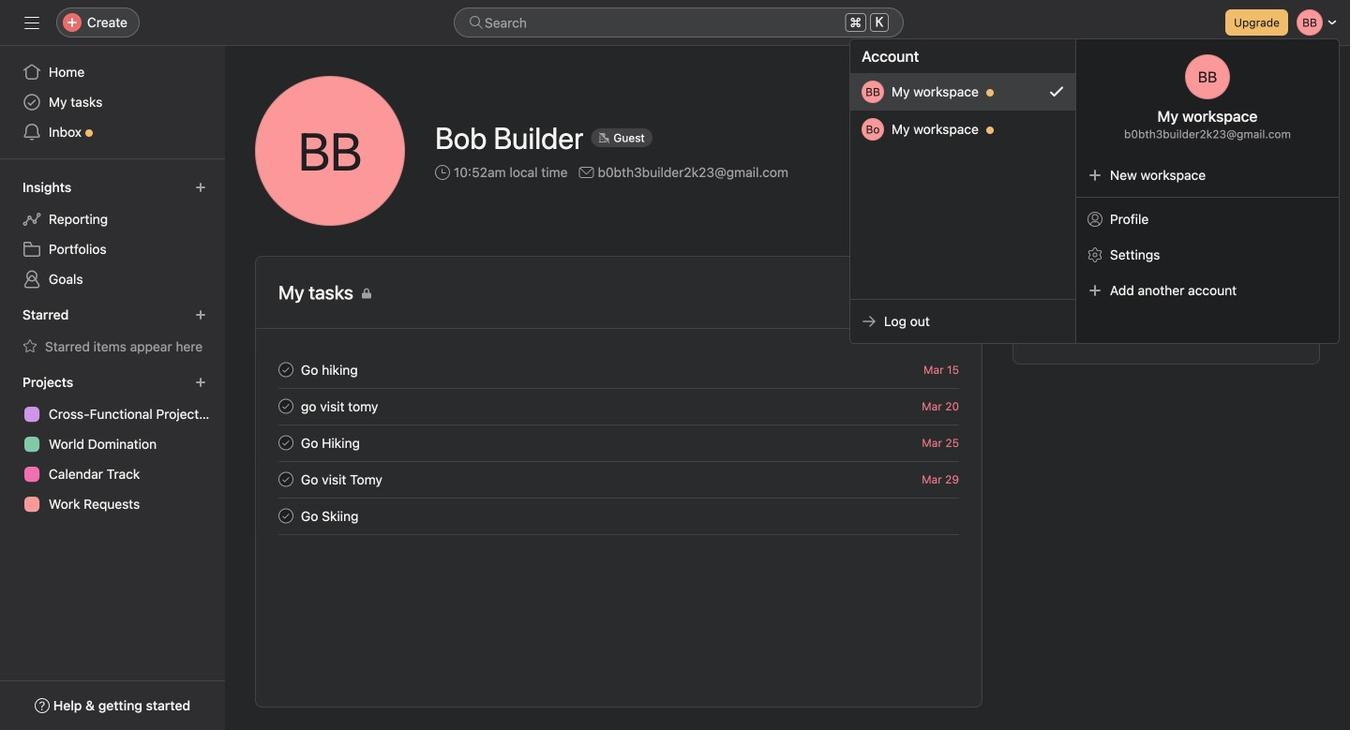 Task type: vqa. For each thing, say whether or not it's contained in the screenshot.
board image
no



Task type: locate. For each thing, give the bounding box(es) containing it.
3 mark complete image from the top
[[275, 469, 297, 491]]

mark complete image for mark complete checkbox for 1st list item from the top of the page
[[275, 359, 297, 381]]

5 mark complete checkbox from the top
[[275, 505, 297, 528]]

1 mark complete image from the top
[[275, 359, 297, 381]]

mark complete checkbox for 1st list item from the top of the page
[[275, 359, 297, 381]]

2 mark complete checkbox from the top
[[275, 395, 297, 418]]

menu
[[851, 39, 1339, 343]]

1 mark complete checkbox from the top
[[275, 359, 297, 381]]

mark complete checkbox for 3rd list item from the bottom
[[275, 432, 297, 454]]

2 mark complete image from the top
[[275, 432, 297, 454]]

3 mark complete checkbox from the top
[[275, 432, 297, 454]]

list item
[[256, 352, 982, 388], [256, 388, 982, 425], [256, 425, 982, 461], [256, 461, 982, 498], [256, 498, 982, 535]]

Mark complete checkbox
[[275, 359, 297, 381], [275, 395, 297, 418], [275, 432, 297, 454], [275, 469, 297, 491], [275, 505, 297, 528]]

radio item
[[851, 73, 1076, 111]]

mark complete checkbox for second list item from the top
[[275, 395, 297, 418]]

None field
[[454, 8, 904, 38]]

global element
[[0, 46, 225, 159]]

mark complete image for first list item from the bottom of the page mark complete checkbox
[[275, 505, 297, 528]]

mark complete image
[[275, 359, 297, 381], [275, 432, 297, 454], [275, 469, 297, 491], [275, 505, 297, 528]]

2 list item from the top
[[256, 388, 982, 425]]

hide sidebar image
[[24, 15, 39, 30]]

4 mark complete image from the top
[[275, 505, 297, 528]]

4 mark complete checkbox from the top
[[275, 469, 297, 491]]

1 list item from the top
[[256, 352, 982, 388]]



Task type: describe. For each thing, give the bounding box(es) containing it.
mark complete checkbox for 4th list item from the top
[[275, 469, 297, 491]]

mark complete image for mark complete checkbox related to 4th list item from the top
[[275, 469, 297, 491]]

projects element
[[0, 366, 225, 523]]

5 list item from the top
[[256, 498, 982, 535]]

4 list item from the top
[[256, 461, 982, 498]]

new insights image
[[195, 182, 206, 193]]

mark complete image for 3rd list item from the bottom mark complete checkbox
[[275, 432, 297, 454]]

3 list item from the top
[[256, 425, 982, 461]]

insights element
[[0, 171, 225, 298]]

Search tasks, projects, and more text field
[[454, 8, 904, 38]]

add items to starred image
[[195, 310, 206, 321]]

mark complete image
[[275, 395, 297, 418]]

mark complete checkbox for first list item from the bottom of the page
[[275, 505, 297, 528]]

starred element
[[0, 298, 225, 366]]

new project or portfolio image
[[195, 377, 206, 388]]



